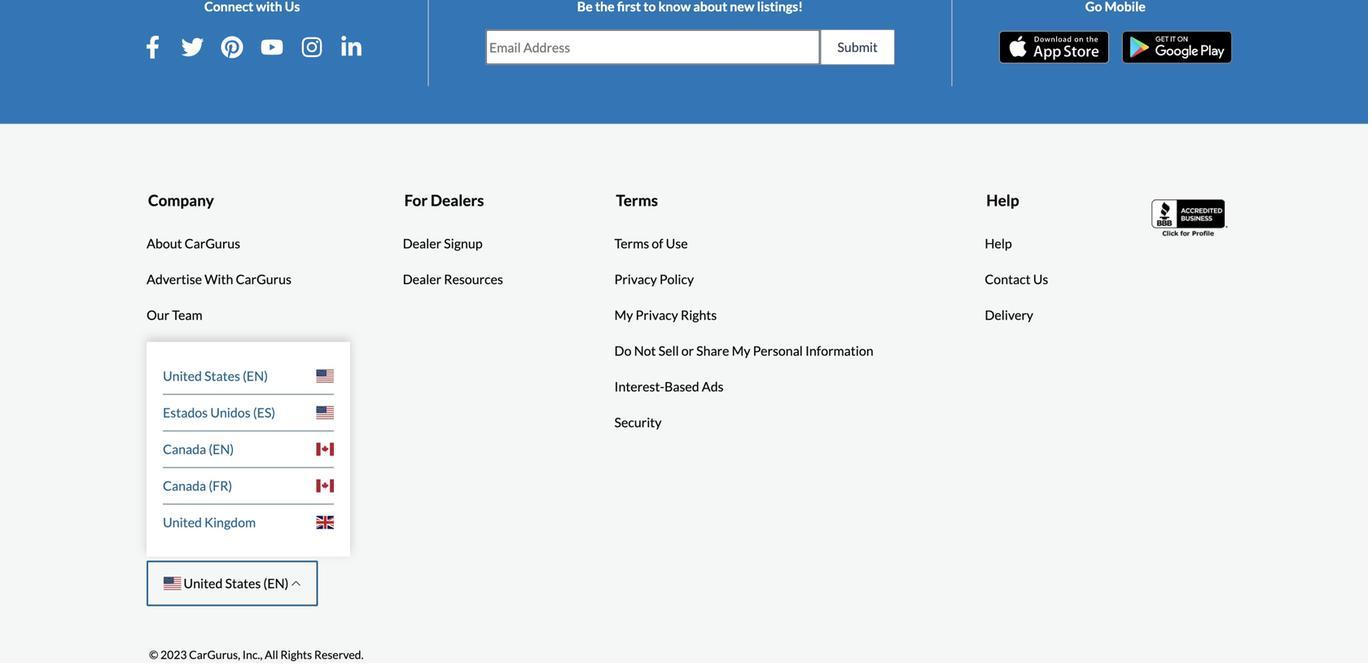 Task type: locate. For each thing, give the bounding box(es) containing it.
company
[[148, 191, 214, 210]]

0 vertical spatial us image
[[316, 407, 334, 420]]

canada inside 'link'
[[163, 478, 206, 494]]

dealer for dealer signup
[[403, 236, 441, 252]]

our team link
[[147, 306, 202, 325]]

states
[[204, 369, 240, 384], [225, 576, 261, 592]]

1 vertical spatial my
[[732, 343, 750, 359]]

not
[[634, 343, 656, 359]]

2 canada from the top
[[163, 478, 206, 494]]

dealer down dealer signup link
[[403, 272, 441, 288]]

(en) up estados unidos (es) link
[[243, 369, 268, 384]]

for
[[404, 191, 428, 210]]

united states (en) down kingdom
[[181, 576, 291, 592]]

us image
[[316, 407, 334, 420], [164, 578, 181, 591]]

1 vertical spatial privacy
[[636, 307, 678, 323]]

my privacy rights
[[614, 307, 717, 323]]

(en) inside canada (en) link
[[209, 442, 234, 458]]

terms up terms of use
[[616, 191, 658, 210]]

© 2023 cargurus, inc., all rights reserved.
[[149, 648, 364, 662]]

rights up or
[[681, 307, 717, 323]]

0 vertical spatial my
[[614, 307, 633, 323]]

interest-
[[614, 379, 664, 395]]

cargurus inside about cargurus link
[[185, 236, 240, 252]]

1 vertical spatial united
[[163, 515, 202, 531]]

ca image up "gb" icon
[[316, 480, 334, 493]]

(fr)
[[209, 478, 232, 494]]

estados
[[163, 405, 208, 421]]

1 vertical spatial ca image
[[316, 480, 334, 493]]

0 horizontal spatial rights
[[280, 648, 312, 662]]

1 vertical spatial rights
[[280, 648, 312, 662]]

us image down us image
[[316, 407, 334, 420]]

1 vertical spatial terms
[[614, 236, 649, 252]]

1 vertical spatial (en)
[[209, 442, 234, 458]]

terms for terms
[[616, 191, 658, 210]]

help up contact
[[985, 236, 1012, 252]]

0 vertical spatial states
[[204, 369, 240, 384]]

pinterest image
[[221, 36, 244, 59]]

Email Address email field
[[486, 30, 820, 64]]

dealer
[[403, 236, 441, 252], [403, 272, 441, 288]]

(en) inside united states (en) link
[[243, 369, 268, 384]]

estados unidos (es)
[[163, 405, 275, 421]]

0 horizontal spatial us image
[[164, 578, 181, 591]]

interest-based ads link
[[614, 377, 724, 397]]

investor
[[147, 379, 194, 395]]

united
[[163, 369, 202, 384], [163, 515, 202, 531], [184, 576, 223, 592]]

states down the 'united kingdom' link
[[225, 576, 261, 592]]

united down press 'link'
[[163, 369, 202, 384]]

estados unidos (es) link
[[163, 395, 334, 431]]

1 horizontal spatial us image
[[316, 407, 334, 420]]

for dealers
[[404, 191, 484, 210]]

2 dealer from the top
[[403, 272, 441, 288]]

united states (en)
[[163, 369, 268, 384], [181, 576, 291, 592]]

contact us link
[[985, 270, 1048, 290]]

canada left (fr)
[[163, 478, 206, 494]]

©
[[149, 648, 158, 662]]

contact
[[985, 272, 1031, 288]]

1 horizontal spatial my
[[732, 343, 750, 359]]

1 ca image from the top
[[316, 443, 334, 456]]

0 vertical spatial rights
[[681, 307, 717, 323]]

press
[[147, 343, 178, 359]]

united down careers link
[[163, 515, 202, 531]]

ca image inside 'link'
[[316, 480, 334, 493]]

2 ca image from the top
[[316, 480, 334, 493]]

security link
[[614, 413, 662, 433]]

terms
[[616, 191, 658, 210], [614, 236, 649, 252]]

submit button
[[820, 29, 895, 65]]

terms inside "link"
[[614, 236, 649, 252]]

us
[[1033, 272, 1048, 288]]

1 vertical spatial help
[[985, 236, 1012, 252]]

privacy down terms of use "link"
[[614, 272, 657, 288]]

(en) down the 'united kingdom' link
[[263, 576, 289, 592]]

ca image down us image
[[316, 443, 334, 456]]

0 vertical spatial cargurus
[[185, 236, 240, 252]]

price trends link
[[147, 413, 217, 433]]

1 vertical spatial states
[[225, 576, 261, 592]]

1 vertical spatial united states (en)
[[181, 576, 291, 592]]

reserved.
[[314, 648, 364, 662]]

(en) inside united states (en) dropdown button
[[263, 576, 289, 592]]

get it on google play image
[[1122, 31, 1232, 64]]

do not sell or share my personal information link
[[614, 342, 873, 361]]

rights right all
[[280, 648, 312, 662]]

click for the bbb business review of this auto listing service in cambridge ma image
[[1151, 198, 1230, 239]]

ca image
[[316, 443, 334, 456], [316, 480, 334, 493]]

us image inside united states (en) dropdown button
[[164, 578, 181, 591]]

0 horizontal spatial my
[[614, 307, 633, 323]]

rights
[[681, 307, 717, 323], [280, 648, 312, 662]]

download on the app store image
[[999, 31, 1109, 64]]

information
[[805, 343, 873, 359]]

(en)
[[243, 369, 268, 384], [209, 442, 234, 458], [263, 576, 289, 592]]

submit
[[837, 39, 878, 55]]

united down united kingdom
[[184, 576, 223, 592]]

team
[[172, 307, 202, 323]]

0 vertical spatial canada
[[163, 442, 206, 458]]

security
[[614, 415, 662, 431]]

0 vertical spatial (en)
[[243, 369, 268, 384]]

1 vertical spatial us image
[[164, 578, 181, 591]]

kingdom
[[204, 515, 256, 531]]

0 vertical spatial terms
[[616, 191, 658, 210]]

about cargurus
[[147, 236, 240, 252]]

dealer left 'signup'
[[403, 236, 441, 252]]

1 vertical spatial cargurus
[[236, 272, 291, 288]]

cargurus up with
[[185, 236, 240, 252]]

dealer signup
[[403, 236, 483, 252]]

privacy down privacy policy link
[[636, 307, 678, 323]]

my privacy rights link
[[614, 306, 717, 325]]

my
[[614, 307, 633, 323], [732, 343, 750, 359]]

cargurus inside the advertise with cargurus link
[[236, 272, 291, 288]]

canada down the price trends link
[[163, 442, 206, 458]]

2023
[[160, 648, 187, 662]]

0 vertical spatial ca image
[[316, 443, 334, 456]]

my right share
[[732, 343, 750, 359]]

terms left of
[[614, 236, 649, 252]]

2 vertical spatial (en)
[[263, 576, 289, 592]]

states up estados unidos (es)
[[204, 369, 240, 384]]

inc.,
[[242, 648, 262, 662]]

or
[[681, 343, 694, 359]]

canada
[[163, 442, 206, 458], [163, 478, 206, 494]]

help up help "link"
[[986, 191, 1019, 210]]

my up do
[[614, 307, 633, 323]]

ads
[[702, 379, 724, 395]]

(en) down trends on the bottom left of page
[[209, 442, 234, 458]]

terms of use link
[[614, 234, 688, 254]]

1 vertical spatial dealer
[[403, 272, 441, 288]]

1 vertical spatial canada
[[163, 478, 206, 494]]

1 dealer from the top
[[403, 236, 441, 252]]

do
[[614, 343, 631, 359]]

privacy
[[614, 272, 657, 288], [636, 307, 678, 323]]

united states (en) button
[[147, 562, 318, 607]]

facebook image
[[141, 36, 164, 59]]

cargurus
[[185, 236, 240, 252], [236, 272, 291, 288]]

united inside dropdown button
[[184, 576, 223, 592]]

united states (en) link
[[163, 359, 334, 395]]

1 canada from the top
[[163, 442, 206, 458]]

help link
[[985, 234, 1012, 254]]

cargurus right with
[[236, 272, 291, 288]]

0 vertical spatial united
[[163, 369, 202, 384]]

united states (en) up estados unidos (es)
[[163, 369, 268, 384]]

0 vertical spatial help
[[986, 191, 1019, 210]]

cargurus,
[[189, 648, 240, 662]]

help
[[986, 191, 1019, 210], [985, 236, 1012, 252]]

us image up 2023 in the bottom of the page
[[164, 578, 181, 591]]

0 vertical spatial dealer
[[403, 236, 441, 252]]

2 vertical spatial united
[[184, 576, 223, 592]]



Task type: describe. For each thing, give the bounding box(es) containing it.
united states (en) inside dropdown button
[[181, 576, 291, 592]]

all
[[265, 648, 278, 662]]

based
[[664, 379, 699, 395]]

investor relations link
[[147, 377, 250, 397]]

price trends
[[147, 415, 217, 431]]

investor relations
[[147, 379, 250, 395]]

resources
[[444, 272, 503, 288]]

dealer for dealer resources
[[403, 272, 441, 288]]

1 horizontal spatial rights
[[681, 307, 717, 323]]

of
[[652, 236, 663, 252]]

canada (en) link
[[163, 432, 334, 468]]

ca image for canada (en)
[[316, 443, 334, 456]]

ca image for canada (fr)
[[316, 480, 334, 493]]

policy
[[660, 272, 694, 288]]

unidos
[[210, 405, 251, 421]]

about cargurus link
[[147, 234, 240, 254]]

canada for canada (en)
[[163, 442, 206, 458]]

instagram image
[[300, 36, 323, 59]]

blog link
[[147, 449, 172, 469]]

canada (fr) link
[[163, 469, 334, 505]]

do not sell or share my personal information
[[614, 343, 873, 359]]

press link
[[147, 342, 178, 361]]

dealer resources link
[[403, 270, 503, 290]]

relations
[[196, 379, 250, 395]]

about
[[147, 236, 182, 252]]

our
[[147, 307, 169, 323]]

united kingdom
[[163, 515, 256, 531]]

signup
[[444, 236, 483, 252]]

dealer resources
[[403, 272, 503, 288]]

states inside dropdown button
[[225, 576, 261, 592]]

delivery link
[[985, 306, 1033, 325]]

use
[[666, 236, 688, 252]]

dealers
[[431, 191, 484, 210]]

dealer signup link
[[403, 234, 483, 254]]

0 vertical spatial united states (en)
[[163, 369, 268, 384]]

advertise with cargurus
[[147, 272, 291, 288]]

sell
[[658, 343, 679, 359]]

trends
[[179, 415, 217, 431]]

canada for canada (fr)
[[163, 478, 206, 494]]

privacy policy
[[614, 272, 694, 288]]

canada (fr)
[[163, 478, 232, 494]]

privacy policy link
[[614, 270, 694, 290]]

us image inside estados unidos (es) link
[[316, 407, 334, 420]]

0 vertical spatial privacy
[[614, 272, 657, 288]]

delivery
[[985, 307, 1033, 323]]

with
[[204, 272, 233, 288]]

terms of use
[[614, 236, 688, 252]]

twitter image
[[181, 36, 204, 59]]

interest-based ads
[[614, 379, 724, 395]]

gb image
[[316, 517, 334, 530]]

canada (en)
[[163, 442, 234, 458]]

us image
[[316, 370, 334, 383]]

united for the 'united kingdom' link
[[163, 515, 202, 531]]

advertise with cargurus link
[[147, 270, 291, 290]]

(es)
[[253, 405, 275, 421]]

careers link
[[147, 485, 192, 505]]

united kingdom link
[[163, 505, 334, 541]]

our team
[[147, 307, 202, 323]]

terms for terms of use
[[614, 236, 649, 252]]

united for united states (en) link
[[163, 369, 202, 384]]

blog
[[147, 451, 172, 467]]

advertise
[[147, 272, 202, 288]]

youtube image
[[261, 36, 283, 59]]

personal
[[753, 343, 803, 359]]

linkedin image
[[340, 36, 363, 59]]

contact us
[[985, 272, 1048, 288]]

price
[[147, 415, 176, 431]]

careers
[[147, 487, 192, 502]]

share
[[696, 343, 729, 359]]



Task type: vqa. For each thing, say whether or not it's contained in the screenshot.
rightmost the old
no



